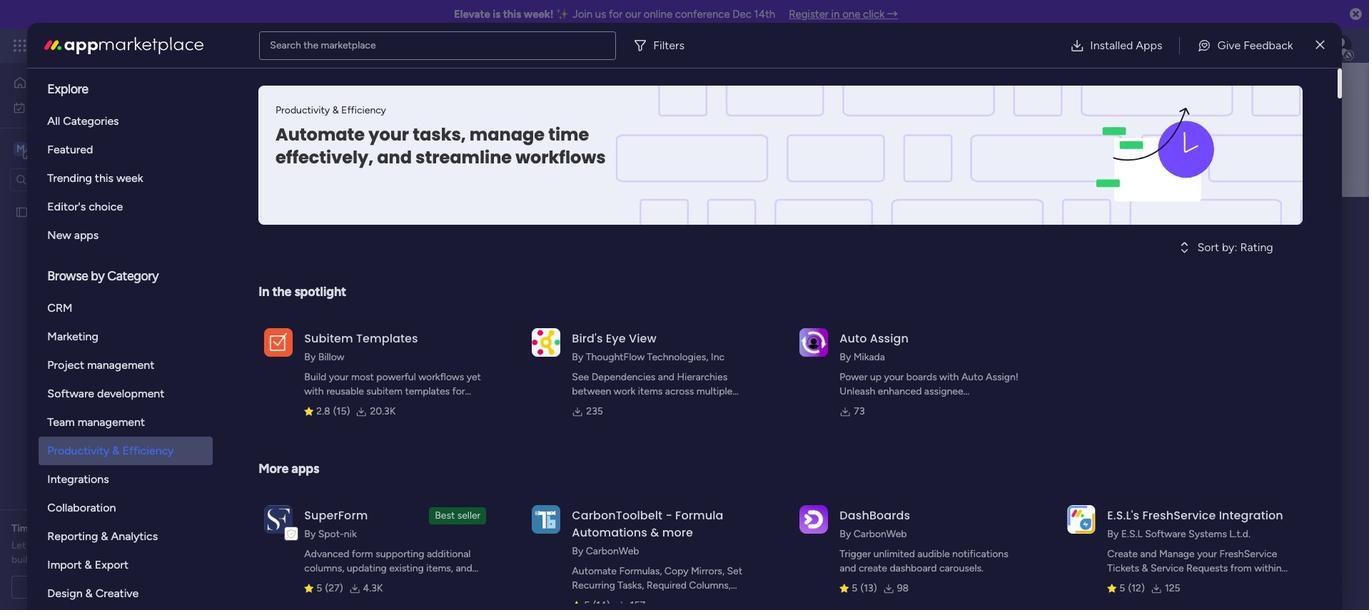 Task type: describe. For each thing, give the bounding box(es) containing it.
see for see plans
[[250, 39, 267, 51]]

0 vertical spatial workspace
[[61, 142, 117, 155]]

conference
[[675, 8, 730, 21]]

recurring
[[304, 400, 345, 412]]

crm
[[47, 301, 72, 315]]

0 vertical spatial in
[[832, 8, 840, 21]]

a inside button
[[91, 581, 96, 593]]

powerful
[[376, 371, 416, 383]]

export
[[95, 558, 128, 572]]

auto assign by mikada
[[840, 331, 909, 363]]

dashboards by carbonweb
[[840, 508, 910, 540]]

billow
[[318, 351, 345, 363]]

boards and dashboards you visited recently in this workspace
[[269, 322, 543, 334]]

register in one click → link
[[789, 8, 898, 21]]

free
[[63, 554, 83, 566]]

create
[[1108, 548, 1138, 560]]

app logo image for subitem
[[264, 328, 293, 357]]

give feedback link
[[1186, 31, 1305, 60]]

the for spotlight
[[272, 284, 292, 300]]

2 vertical spatial workspace
[[495, 322, 543, 334]]

best seller
[[435, 510, 481, 522]]

main inside workspace selection element
[[33, 142, 58, 155]]

subitem
[[304, 331, 353, 347]]

management for project management
[[87, 358, 154, 372]]

monday
[[64, 37, 112, 54]]

automate inside productivity & efficiency automate your tasks, manage time effectively, and streamline workflows
[[276, 123, 365, 146]]

editor's
[[47, 200, 86, 213]]

team
[[47, 416, 75, 429]]

& inside create and manage your freshservice tickets & service requests from within monday.com
[[1142, 563, 1148, 575]]

view
[[629, 331, 657, 347]]

plans
[[269, 39, 293, 51]]

work inside see dependencies and hierarchies between work items across multiple boards on a visual canvas
[[614, 386, 636, 398]]

Main workspace field
[[353, 202, 1312, 234]]

& for reporting & analytics
[[101, 530, 108, 543]]

an
[[52, 523, 63, 535]]

dec
[[733, 8, 752, 21]]

dependencies
[[592, 371, 656, 383]]

banner logo image
[[1026, 86, 1286, 225]]

test for 'public board' image inside test link
[[293, 355, 312, 367]]

2 horizontal spatial this
[[503, 8, 521, 21]]

notifications
[[953, 548, 1009, 560]]

with inside build your most powerful workflows yet with reusable subitem templates for recurring project tasks.
[[304, 386, 324, 398]]

from
[[1231, 563, 1252, 575]]

items
[[638, 386, 663, 398]]

reporting & analytics
[[47, 530, 158, 543]]

copy
[[665, 565, 689, 578]]

boards inside power up your boards with auto assign! unleash enhanced assignee automations for more productivity.
[[907, 371, 937, 383]]

integrations
[[47, 473, 109, 486]]

recent
[[269, 288, 306, 301]]

trending this week
[[47, 171, 143, 185]]

by inside dashboards by carbonweb
[[840, 528, 851, 540]]

items,
[[426, 563, 453, 575]]

0 horizontal spatial boards
[[308, 288, 344, 301]]

inc
[[711, 351, 725, 363]]

our inside time for an expert review let our experts review what you've built so far. free of charge
[[28, 540, 43, 552]]

efficiency for productivity & efficiency automate your tasks, manage time effectively, and streamline workflows
[[342, 104, 387, 116]]

spotlight
[[294, 284, 346, 300]]

your inside power up your boards with auto assign! unleash enhanced assignee automations for more productivity.
[[884, 371, 904, 383]]

in the spotlight
[[259, 284, 346, 300]]

yet
[[467, 371, 481, 383]]

work for my
[[48, 101, 69, 113]]

& for productivity & efficiency
[[112, 444, 120, 458]]

audible
[[918, 548, 950, 560]]

1 vertical spatial review
[[81, 540, 111, 552]]

build your most powerful workflows yet with reusable subitem templates for recurring project tasks.
[[304, 371, 481, 412]]

auto inside 'automate formulas, copy mirrors, set recurring tasks, required columns, auto assign, and more!'
[[572, 594, 594, 606]]

subitem templates by billow
[[304, 331, 418, 363]]

& for design & creative
[[85, 587, 93, 600]]

featured
[[47, 143, 93, 156]]

1 5 from the left
[[317, 583, 322, 595]]

Search in workspace field
[[30, 171, 119, 188]]

online
[[644, 8, 673, 21]]

across
[[665, 386, 694, 398]]

main workspace inside workspace selection element
[[33, 142, 117, 155]]

editor's choice
[[47, 200, 123, 213]]

2.8 (15)
[[317, 406, 350, 418]]

design & creative
[[47, 587, 139, 600]]

best
[[435, 510, 455, 522]]

for right us
[[609, 8, 623, 21]]

additional
[[427, 548, 471, 560]]

1 vertical spatial this
[[95, 171, 114, 185]]

(13)
[[861, 583, 877, 595]]

set
[[727, 565, 743, 578]]

recently
[[427, 322, 463, 334]]

carbonweb inside carbontoolbelt - formula automations & more by carbonweb
[[586, 545, 639, 558]]

more
[[259, 461, 289, 477]]

by inside the auto assign by mikada
[[840, 351, 851, 363]]

categories
[[63, 114, 119, 128]]

rating
[[1241, 241, 1274, 254]]

productivity & efficiency
[[47, 444, 174, 458]]

the for marketplace
[[304, 39, 318, 51]]

assign
[[870, 331, 909, 347]]

search the marketplace
[[270, 39, 376, 51]]

us
[[595, 8, 606, 21]]

search
[[270, 39, 301, 51]]

and inside advanced form supporting additional columns, updating existing items, and conditional filtering
[[456, 563, 472, 575]]

apps for more apps
[[292, 461, 319, 477]]

efficiency for productivity & efficiency
[[123, 444, 174, 458]]

for inside power up your boards with auto assign! unleash enhanced assignee automations for more productivity.
[[898, 400, 911, 412]]

boards inside see dependencies and hierarchies between work items across multiple boards on a visual canvas
[[572, 400, 603, 412]]

freshservice inside create and manage your freshservice tickets & service requests from within monday.com
[[1220, 548, 1278, 560]]

browse
[[47, 268, 88, 284]]

125
[[1165, 583, 1181, 595]]

and inside see dependencies and hierarchies between work items across multiple boards on a visual canvas
[[658, 371, 675, 383]]

0 horizontal spatial in
[[466, 322, 474, 334]]

my work
[[31, 101, 69, 113]]

automations
[[572, 525, 648, 541]]

apps for new apps
[[74, 228, 99, 242]]

a inside see dependencies and hierarchies between work items across multiple boards on a visual canvas
[[619, 400, 624, 412]]

thoughtflow
[[586, 351, 645, 363]]

automate inside 'automate formulas, copy mirrors, set recurring tasks, required columns, auto assign, and more!'
[[572, 565, 617, 578]]

mirrors,
[[691, 565, 725, 578]]

requests
[[1187, 563, 1228, 575]]

apps marketplace image
[[45, 37, 204, 54]]

formulas,
[[619, 565, 662, 578]]

app logo image for dashboards
[[800, 505, 828, 534]]

up
[[870, 371, 882, 383]]

feedback
[[1244, 38, 1293, 52]]

sort by: rating button
[[1154, 236, 1303, 259]]

trending
[[47, 171, 92, 185]]

installed apps
[[1090, 38, 1163, 52]]

and inside productivity & efficiency automate your tasks, manage time effectively, and streamline workflows
[[377, 146, 412, 169]]

e.s.l's
[[1108, 508, 1140, 524]]

give feedback button
[[1186, 31, 1305, 60]]

14th
[[754, 8, 776, 21]]

select product image
[[13, 39, 27, 53]]

project management
[[47, 358, 154, 372]]

0 horizontal spatial software
[[47, 387, 94, 401]]

category
[[107, 268, 159, 284]]

by left spot-
[[304, 528, 316, 540]]

app logo image for bird's
[[532, 328, 561, 357]]

help
[[1260, 574, 1286, 589]]

register in one click →
[[789, 8, 898, 21]]

by inside bird's eye view by thoughtflow technologies, inc
[[572, 351, 584, 363]]

manage
[[470, 123, 545, 146]]

create and manage your freshservice tickets & service requests from within monday.com
[[1108, 548, 1282, 589]]

0 vertical spatial review
[[98, 523, 129, 535]]

& for import & export
[[85, 558, 92, 572]]



Task type: locate. For each thing, give the bounding box(es) containing it.
see inside see dependencies and hierarchies between work items across multiple boards on a visual canvas
[[572, 371, 589, 383]]

software inside e.s.l's freshservice integration by e.s.l software systems l.t.d.
[[1145, 528, 1186, 540]]

test
[[34, 206, 52, 218], [293, 355, 312, 367]]

test up new
[[34, 206, 52, 218]]

workspace image
[[14, 141, 28, 157]]

software development
[[47, 387, 164, 401]]

management for team management
[[78, 416, 145, 429]]

by up build
[[304, 351, 316, 363]]

work inside button
[[48, 101, 69, 113]]

1 horizontal spatial more
[[914, 400, 937, 412]]

apps image
[[1213, 39, 1227, 53]]

in right recently
[[466, 322, 474, 334]]

0 horizontal spatial work
[[48, 101, 69, 113]]

auto inside the auto assign by mikada
[[840, 331, 867, 347]]

by inside carbontoolbelt - formula automations & more by carbonweb
[[572, 545, 584, 558]]

for down enhanced
[[898, 400, 911, 412]]

work up all
[[48, 101, 69, 113]]

more down assignee
[[914, 400, 937, 412]]

0 horizontal spatial freshservice
[[1143, 508, 1216, 524]]

and up service
[[1140, 548, 1157, 560]]

app logo image left bird's
[[532, 328, 561, 357]]

efficiency up effectively,
[[342, 104, 387, 116]]

power
[[840, 371, 868, 383]]

integration
[[1219, 508, 1284, 524]]

1 vertical spatial auto
[[962, 371, 984, 383]]

carousels.
[[940, 563, 984, 575]]

freshservice
[[1143, 508, 1216, 524], [1220, 548, 1278, 560]]

1 horizontal spatial apps
[[292, 461, 319, 477]]

5 left (12)
[[1120, 583, 1126, 595]]

productivity.
[[939, 400, 996, 412]]

& right design
[[85, 587, 93, 600]]

columns,
[[689, 580, 731, 592]]

recurring
[[572, 580, 615, 592]]

& inside carbontoolbelt - formula automations & more by carbonweb
[[651, 525, 659, 541]]

recent boards
[[269, 288, 344, 301]]

the right 'search'
[[304, 39, 318, 51]]

&
[[333, 104, 339, 116], [112, 444, 120, 458], [651, 525, 659, 541], [101, 530, 108, 543], [85, 558, 92, 572], [1142, 563, 1148, 575], [85, 587, 93, 600]]

test for 'public board' image within test list box
[[34, 206, 52, 218]]

0 horizontal spatial a
[[91, 581, 96, 593]]

carbonweb inside dashboards by carbonweb
[[854, 528, 907, 540]]

auto inside power up your boards with auto assign! unleash enhanced assignee automations for more productivity.
[[962, 371, 984, 383]]

apps right more
[[292, 461, 319, 477]]

more apps
[[259, 461, 319, 477]]

2 vertical spatial boards
[[572, 400, 603, 412]]

and down trigger
[[840, 563, 856, 575]]

auto up 'productivity.'
[[962, 371, 984, 383]]

& up monday.com
[[1142, 563, 1148, 575]]

conditional
[[304, 577, 354, 589]]

0 horizontal spatial public board image
[[15, 205, 29, 219]]

installed
[[1090, 38, 1133, 52]]

1 horizontal spatial test
[[293, 355, 312, 367]]

1 vertical spatial workflows
[[419, 371, 464, 383]]

1 vertical spatial main workspace
[[356, 202, 540, 234]]

1 vertical spatial more
[[662, 525, 693, 541]]

by down automations
[[572, 545, 584, 558]]

updating
[[347, 563, 387, 575]]

5 for e.s.l's freshservice integration
[[1120, 583, 1126, 595]]

1 horizontal spatial workflows
[[516, 146, 606, 169]]

software up "manage"
[[1145, 528, 1186, 540]]

work for monday
[[115, 37, 141, 54]]

by inside e.s.l's freshservice integration by e.s.l software systems l.t.d.
[[1108, 528, 1119, 540]]

public board image left editor's
[[15, 205, 29, 219]]

0 horizontal spatial efficiency
[[123, 444, 174, 458]]

workspace down categories
[[61, 142, 117, 155]]

2 vertical spatial auto
[[572, 594, 594, 606]]

2 vertical spatial management
[[78, 416, 145, 429]]

more!
[[650, 594, 676, 606]]

and down additional in the left bottom of the page
[[456, 563, 472, 575]]

your up requests
[[1197, 548, 1217, 560]]

of
[[85, 554, 95, 566]]

management
[[144, 37, 222, 54], [87, 358, 154, 372], [78, 416, 145, 429]]

power up your boards with auto assign! unleash enhanced assignee automations for more productivity.
[[840, 371, 1019, 412]]

test inside list box
[[34, 206, 52, 218]]

2 vertical spatial this
[[476, 322, 492, 334]]

new apps
[[47, 228, 99, 242]]

1 vertical spatial software
[[1145, 528, 1186, 540]]

1 horizontal spatial freshservice
[[1220, 548, 1278, 560]]

productivity up effectively,
[[276, 104, 330, 116]]

boards right recent
[[308, 288, 344, 301]]

time for an expert review let our experts review what you've built so far. free of charge
[[11, 523, 167, 566]]

5 (12)
[[1120, 583, 1145, 595]]

2 horizontal spatial work
[[614, 386, 636, 398]]

brad klo image
[[1329, 34, 1352, 57]]

1 vertical spatial with
[[304, 386, 324, 398]]

main workspace down 'all categories'
[[33, 142, 117, 155]]

spot-
[[318, 528, 344, 540]]

work right monday
[[115, 37, 141, 54]]

0 horizontal spatial auto
[[572, 594, 594, 606]]

workspace down streamline
[[417, 202, 540, 234]]

1 horizontal spatial software
[[1145, 528, 1186, 540]]

0 vertical spatial see
[[250, 39, 267, 51]]

and inside create and manage your freshservice tickets & service requests from within monday.com
[[1140, 548, 1157, 560]]

new
[[47, 228, 71, 242]]

0 vertical spatial boards
[[308, 288, 344, 301]]

1 horizontal spatial productivity
[[276, 104, 330, 116]]

carbonweb down automations
[[586, 545, 639, 558]]

invite members image
[[1182, 39, 1196, 53]]

0 horizontal spatial see
[[250, 39, 267, 51]]

public board image inside test link
[[270, 353, 286, 369]]

1 vertical spatial boards
[[907, 371, 937, 383]]

apps right new
[[74, 228, 99, 242]]

this left 'week'
[[95, 171, 114, 185]]

1 horizontal spatial boards
[[572, 400, 603, 412]]

give
[[1218, 38, 1241, 52]]

workflows inside productivity & efficiency automate your tasks, manage time effectively, and streamline workflows
[[516, 146, 606, 169]]

0 vertical spatial freshservice
[[1143, 508, 1216, 524]]

1 horizontal spatial efficiency
[[342, 104, 387, 116]]

productivity for productivity & efficiency
[[47, 444, 110, 458]]

0 horizontal spatial this
[[95, 171, 114, 185]]

app logo image down more
[[264, 505, 293, 534]]

for left an
[[37, 523, 50, 535]]

1 horizontal spatial main workspace
[[356, 202, 540, 234]]

with up assignee
[[940, 371, 959, 383]]

tasks,
[[413, 123, 466, 146]]

0 vertical spatial management
[[144, 37, 222, 54]]

for right the templates
[[452, 386, 465, 398]]

and down tasks,
[[631, 594, 648, 606]]

and up across
[[658, 371, 675, 383]]

freshservice up from
[[1220, 548, 1278, 560]]

0 horizontal spatial our
[[28, 540, 43, 552]]

1 vertical spatial carbonweb
[[586, 545, 639, 558]]

the right in
[[272, 284, 292, 300]]

2 horizontal spatial boards
[[907, 371, 937, 383]]

marketplace
[[321, 39, 376, 51]]

1 horizontal spatial see
[[572, 371, 589, 383]]

see dependencies and hierarchies between work items across multiple boards on a visual canvas
[[572, 371, 733, 412]]

our
[[625, 8, 641, 21], [28, 540, 43, 552]]

public board image
[[15, 205, 29, 219], [270, 353, 286, 369]]

0 horizontal spatial more
[[662, 525, 693, 541]]

within
[[1255, 563, 1282, 575]]

seller
[[457, 510, 481, 522]]

l.t.d.
[[1230, 528, 1251, 540]]

inbox image
[[1150, 39, 1165, 53]]

1 vertical spatial management
[[87, 358, 154, 372]]

1 horizontal spatial auto
[[840, 331, 867, 347]]

automate
[[276, 123, 365, 146], [572, 565, 617, 578]]

1 vertical spatial see
[[572, 371, 589, 383]]

software
[[47, 387, 94, 401], [1145, 528, 1186, 540]]

by down bird's
[[572, 351, 584, 363]]

review up of
[[81, 540, 111, 552]]

app logo image left automations
[[532, 505, 561, 534]]

auto up the mikada
[[840, 331, 867, 347]]

home
[[33, 76, 60, 89]]

review up what
[[98, 523, 129, 535]]

freshservice up systems
[[1143, 508, 1216, 524]]

streamline
[[416, 146, 512, 169]]

2 horizontal spatial 5
[[1120, 583, 1126, 595]]

work down dependencies
[[614, 386, 636, 398]]

help image
[[1279, 39, 1294, 53]]

0 horizontal spatial 5
[[317, 583, 322, 595]]

app logo image left e.s.l's
[[1068, 505, 1096, 534]]

your inside build your most powerful workflows yet with reusable subitem templates for recurring project tasks.
[[329, 371, 349, 383]]

0 horizontal spatial workflows
[[419, 371, 464, 383]]

1 vertical spatial our
[[28, 540, 43, 552]]

app logo image down recent
[[264, 328, 293, 357]]

with down build
[[304, 386, 324, 398]]

3 5 from the left
[[1120, 583, 1126, 595]]

auto down recurring
[[572, 594, 594, 606]]

1 vertical spatial public board image
[[270, 353, 286, 369]]

1 horizontal spatial carbonweb
[[854, 528, 907, 540]]

work
[[115, 37, 141, 54], [48, 101, 69, 113], [614, 386, 636, 398]]

public board image inside test list box
[[15, 205, 29, 219]]

your left tasks,
[[369, 123, 409, 146]]

installed apps button
[[1059, 31, 1174, 60]]

create
[[859, 563, 887, 575]]

1 horizontal spatial in
[[832, 8, 840, 21]]

mikada
[[854, 351, 885, 363]]

app logo image left the mikada
[[800, 328, 828, 357]]

2 5 from the left
[[852, 583, 858, 595]]

filters
[[654, 38, 685, 52]]

efficiency down 'team management'
[[123, 444, 174, 458]]

0 horizontal spatial productivity
[[47, 444, 110, 458]]

project
[[47, 358, 84, 372]]

workspace left bird's
[[495, 322, 543, 334]]

monday work management
[[64, 37, 222, 54]]

0 horizontal spatial main workspace
[[33, 142, 117, 155]]

boards up enhanced
[[907, 371, 937, 383]]

5 for dashboards
[[852, 583, 858, 595]]

0 vertical spatial a
[[619, 400, 624, 412]]

browse by category
[[47, 268, 159, 284]]

0 vertical spatial productivity
[[276, 104, 330, 116]]

1 vertical spatial work
[[48, 101, 69, 113]]

your up enhanced
[[884, 371, 904, 383]]

with inside power up your boards with auto assign! unleash enhanced assignee automations for more productivity.
[[940, 371, 959, 383]]

1 horizontal spatial automate
[[572, 565, 617, 578]]

main workspace
[[33, 142, 117, 155], [356, 202, 540, 234]]

workspace
[[61, 142, 117, 155], [417, 202, 540, 234], [495, 322, 543, 334]]

see left plans
[[250, 39, 267, 51]]

1 vertical spatial automate
[[572, 565, 617, 578]]

this right recently
[[476, 322, 492, 334]]

0 horizontal spatial test
[[34, 206, 52, 218]]

0 vertical spatial main
[[33, 142, 58, 155]]

more down -
[[662, 525, 693, 541]]

by
[[91, 268, 105, 284]]

technologies,
[[647, 351, 709, 363]]

1 horizontal spatial a
[[619, 400, 624, 412]]

visited
[[395, 322, 424, 334]]

notifications image
[[1119, 39, 1133, 53]]

sort
[[1198, 241, 1220, 254]]

productivity for productivity & efficiency automate your tasks, manage time effectively, and streamline workflows
[[276, 104, 330, 116]]

0 vertical spatial auto
[[840, 331, 867, 347]]

0 vertical spatial with
[[940, 371, 959, 383]]

5 left (13)
[[852, 583, 858, 595]]

& inside productivity & efficiency automate your tasks, manage time effectively, and streamline workflows
[[333, 104, 339, 116]]

0 vertical spatial main workspace
[[33, 142, 117, 155]]

expert
[[66, 523, 96, 535]]

1 vertical spatial workspace
[[417, 202, 540, 234]]

and inside 'automate formulas, copy mirrors, set recurring tasks, required columns, auto assign, and more!'
[[631, 594, 648, 606]]

1 vertical spatial efficiency
[[123, 444, 174, 458]]

2 vertical spatial work
[[614, 386, 636, 398]]

your inside productivity & efficiency automate your tasks, manage time effectively, and streamline workflows
[[369, 123, 409, 146]]

by up "power"
[[840, 351, 851, 363]]

advanced form supporting additional columns, updating existing items, and conditional filtering
[[304, 548, 472, 589]]

0 horizontal spatial the
[[272, 284, 292, 300]]

(27)
[[325, 583, 343, 595]]

(12)
[[1128, 583, 1145, 595]]

e.s.l
[[1121, 528, 1143, 540]]

apps
[[1136, 38, 1163, 52]]

in left the one
[[832, 8, 840, 21]]

1 vertical spatial test
[[293, 355, 312, 367]]

0 horizontal spatial apps
[[74, 228, 99, 242]]

& up formulas,
[[651, 525, 659, 541]]

boards
[[308, 288, 344, 301], [907, 371, 937, 383], [572, 400, 603, 412]]

0 vertical spatial the
[[304, 39, 318, 51]]

see for see dependencies and hierarchies between work items across multiple boards on a visual canvas
[[572, 371, 589, 383]]

1 horizontal spatial the
[[304, 39, 318, 51]]

0 vertical spatial apps
[[74, 228, 99, 242]]

productivity inside productivity & efficiency automate your tasks, manage time effectively, and streamline workflows
[[276, 104, 330, 116]]

0 vertical spatial software
[[47, 387, 94, 401]]

templates
[[356, 331, 418, 347]]

design
[[47, 587, 83, 600]]

workflows inside build your most powerful workflows yet with reusable subitem templates for recurring project tasks.
[[419, 371, 464, 383]]

search everything image
[[1248, 39, 1262, 53]]

& left what
[[101, 530, 108, 543]]

schedule a meeting button
[[11, 576, 171, 599]]

by up trigger
[[840, 528, 851, 540]]

20.3k
[[370, 406, 396, 418]]

235
[[586, 406, 603, 418]]

5 left (27)
[[317, 583, 322, 595]]

automate formulas, copy mirrors, set recurring tasks, required columns, auto assign, and more!
[[572, 565, 743, 606]]

0 horizontal spatial automate
[[276, 123, 365, 146]]

for
[[609, 8, 623, 21], [452, 386, 465, 398], [898, 400, 911, 412], [37, 523, 50, 535]]

app logo image left dashboards
[[800, 505, 828, 534]]

form
[[352, 548, 373, 560]]

for inside build your most powerful workflows yet with reusable subitem templates for recurring project tasks.
[[452, 386, 465, 398]]

your up reusable
[[329, 371, 349, 383]]

0 vertical spatial efficiency
[[342, 104, 387, 116]]

1 vertical spatial the
[[272, 284, 292, 300]]

1 horizontal spatial work
[[115, 37, 141, 54]]

our up the so
[[28, 540, 43, 552]]

0 vertical spatial test
[[34, 206, 52, 218]]

a right on
[[619, 400, 624, 412]]

productivity up integrations
[[47, 444, 110, 458]]

you've
[[138, 540, 167, 552]]

all
[[47, 114, 60, 128]]

dashboards
[[840, 508, 910, 524]]

0 vertical spatial automate
[[276, 123, 365, 146]]

1 horizontal spatial our
[[625, 8, 641, 21]]

and left tasks,
[[377, 146, 412, 169]]

more inside power up your boards with auto assign! unleash enhanced assignee automations for more productivity.
[[914, 400, 937, 412]]

carbonweb down dashboards
[[854, 528, 907, 540]]

dapulse x slim image
[[1316, 37, 1325, 54]]

by inside subitem templates by billow
[[304, 351, 316, 363]]

monday.com
[[1108, 577, 1165, 589]]

see up between
[[572, 371, 589, 383]]

1 vertical spatial apps
[[292, 461, 319, 477]]

carbontoolbelt - formula automations & more by carbonweb
[[572, 508, 724, 558]]

1 horizontal spatial main
[[356, 202, 411, 234]]

1 vertical spatial in
[[466, 322, 474, 334]]

1 vertical spatial main
[[356, 202, 411, 234]]

0 vertical spatial public board image
[[15, 205, 29, 219]]

app logo image for carbontoolbelt
[[532, 505, 561, 534]]

and inside trigger unlimited audible notifications and create dashboard carousels.
[[840, 563, 856, 575]]

0 vertical spatial our
[[625, 8, 641, 21]]

app logo image for e.s.l's
[[1068, 505, 1096, 534]]

our left online
[[625, 8, 641, 21]]

more inside carbontoolbelt - formula automations & more by carbonweb
[[662, 525, 693, 541]]

public board image down boards
[[270, 353, 286, 369]]

a down "import & export"
[[91, 581, 96, 593]]

dashboards
[[322, 322, 373, 334]]

& right the free
[[85, 558, 92, 572]]

0 vertical spatial more
[[914, 400, 937, 412]]

1 vertical spatial productivity
[[47, 444, 110, 458]]

import & export
[[47, 558, 128, 572]]

between
[[572, 386, 611, 398]]

see inside button
[[250, 39, 267, 51]]

app logo image for auto
[[800, 328, 828, 357]]

one
[[843, 8, 861, 21]]

enhanced
[[878, 386, 922, 398]]

your inside create and manage your freshservice tickets & service requests from within monday.com
[[1197, 548, 1217, 560]]

main workspace down streamline
[[356, 202, 540, 234]]

elevate is this week! ✨ join us for our online conference dec 14th
[[454, 8, 776, 21]]

1 vertical spatial a
[[91, 581, 96, 593]]

boards down between
[[572, 400, 603, 412]]

& down 'team management'
[[112, 444, 120, 458]]

0 horizontal spatial with
[[304, 386, 324, 398]]

and right boards
[[303, 322, 319, 334]]

& for productivity & efficiency automate your tasks, manage time effectively, and streamline workflows
[[333, 104, 339, 116]]

m
[[16, 142, 25, 155]]

0 vertical spatial workflows
[[516, 146, 606, 169]]

0 vertical spatial this
[[503, 8, 521, 21]]

by left e.s.l at right
[[1108, 528, 1119, 540]]

e.s.l's freshservice integration by e.s.l software systems l.t.d.
[[1108, 508, 1284, 540]]

& up effectively,
[[333, 104, 339, 116]]

your
[[369, 123, 409, 146], [329, 371, 349, 383], [884, 371, 904, 383], [1197, 548, 1217, 560]]

option
[[0, 199, 182, 202]]

freshservice inside e.s.l's freshservice integration by e.s.l software systems l.t.d.
[[1143, 508, 1216, 524]]

software down the project at left
[[47, 387, 94, 401]]

app logo image
[[264, 328, 293, 357], [532, 328, 561, 357], [800, 328, 828, 357], [532, 505, 561, 534], [264, 505, 293, 534], [800, 505, 828, 534], [1068, 505, 1096, 534]]

register
[[789, 8, 829, 21]]

for inside time for an expert review let our experts review what you've built so far. free of charge
[[37, 523, 50, 535]]

1 vertical spatial freshservice
[[1220, 548, 1278, 560]]

superform
[[304, 508, 368, 524]]

schedule
[[47, 581, 88, 593]]

let
[[11, 540, 26, 552]]

you
[[376, 322, 392, 334]]

0 horizontal spatial main
[[33, 142, 58, 155]]

join
[[573, 8, 593, 21]]

workspace selection element
[[14, 140, 119, 159]]

in
[[259, 284, 269, 300]]

this right is
[[503, 8, 521, 21]]

and
[[377, 146, 412, 169], [303, 322, 319, 334], [658, 371, 675, 383], [1140, 548, 1157, 560], [456, 563, 472, 575], [840, 563, 856, 575], [631, 594, 648, 606]]

efficiency inside productivity & efficiency automate your tasks, manage time effectively, and streamline workflows
[[342, 104, 387, 116]]

test up build
[[293, 355, 312, 367]]

test list box
[[0, 197, 182, 417]]



Task type: vqa. For each thing, say whether or not it's contained in the screenshot.
Spot- on the left
yes



